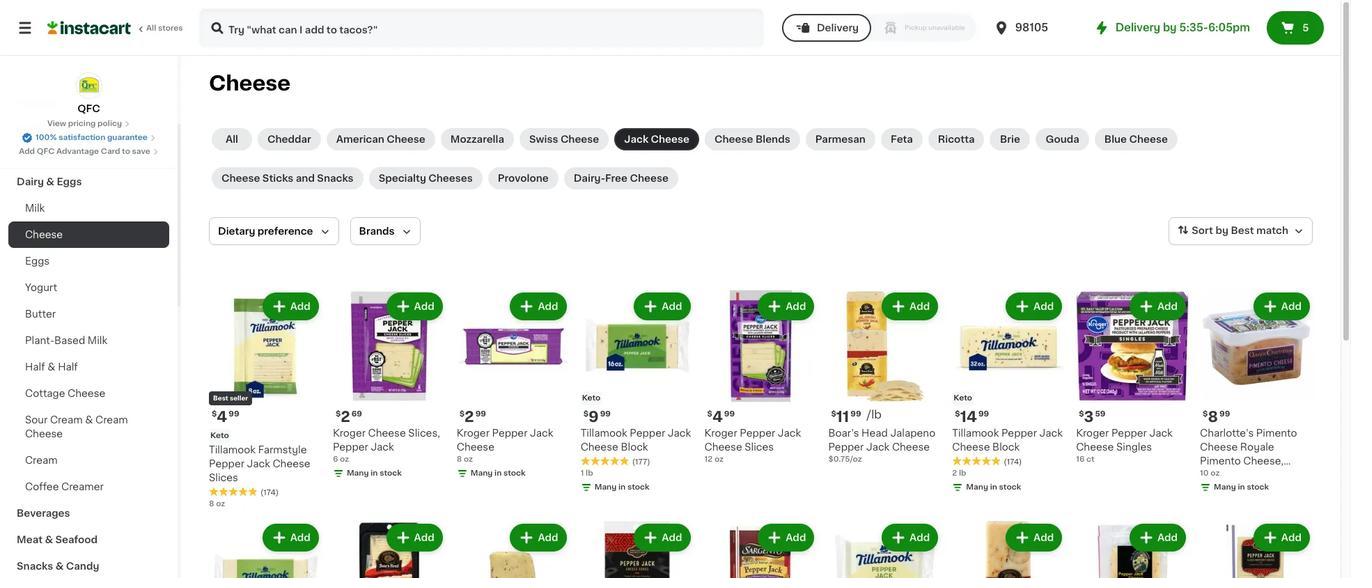 Task type: locate. For each thing, give the bounding box(es) containing it.
all
[[146, 24, 156, 32], [226, 134, 238, 144]]

0 horizontal spatial lb
[[586, 470, 593, 477]]

0 horizontal spatial 2
[[341, 410, 350, 424]]

& inside sour cream & cream cheese
[[85, 415, 93, 425]]

0 vertical spatial slices
[[745, 442, 774, 452]]

view pricing policy link
[[47, 118, 130, 130]]

0 horizontal spatial qfc
[[37, 148, 55, 155]]

half down plant-based milk
[[58, 362, 78, 372]]

keto up the 9
[[582, 394, 601, 402]]

kroger down $ 3 59
[[1077, 428, 1110, 438]]

cheese down half & half link
[[68, 389, 105, 399]]

best left seller
[[213, 395, 228, 401]]

half down plant-
[[25, 362, 45, 372]]

by inside field
[[1216, 226, 1229, 236]]

cream
[[50, 415, 83, 425], [95, 415, 128, 425], [25, 456, 58, 465]]

lb for 9
[[586, 470, 593, 477]]

feta link
[[881, 128, 923, 151]]

pepper inside the 'tillamook farmstyle pepper jack cheese slices'
[[209, 459, 245, 469]]

& inside 'link'
[[56, 562, 64, 571]]

$ inside $ 8 99
[[1203, 410, 1209, 418]]

1 vertical spatial all
[[226, 134, 238, 144]]

1 horizontal spatial slices
[[745, 442, 774, 452]]

4 $ from the left
[[584, 410, 589, 418]]

1 vertical spatial by
[[1216, 226, 1229, 236]]

2 block from the left
[[993, 442, 1020, 452]]

cheddar link
[[258, 128, 321, 151]]

0 vertical spatial qfc
[[78, 104, 100, 114]]

stores
[[158, 24, 183, 32]]

tillamook pepper jack cheese block for 9
[[581, 428, 691, 452]]

eggs up yogurt
[[25, 256, 50, 266]]

pimento up original on the bottom right
[[1201, 456, 1242, 466]]

$ up kroger pepper jack cheese 8 oz
[[460, 410, 465, 418]]

2 left 69
[[341, 410, 350, 424]]

feta
[[891, 134, 913, 144]]

2 vertical spatial 8
[[209, 500, 214, 508]]

beverages
[[17, 509, 70, 518]]

cheddar
[[268, 134, 311, 144]]

milk right 'based'
[[88, 336, 107, 346]]

milk down dairy
[[25, 203, 45, 213]]

dietary
[[218, 226, 255, 236]]

69
[[352, 410, 362, 418]]

cheese blends
[[715, 134, 791, 144]]

11
[[837, 410, 850, 424]]

2 tillamook pepper jack cheese block from the left
[[953, 428, 1063, 452]]

4 down best seller
[[217, 410, 227, 424]]

kroger inside kroger pepper jack cheese slices 12 oz
[[705, 428, 738, 438]]

0 horizontal spatial best
[[213, 395, 228, 401]]

0 vertical spatial eggs
[[57, 177, 82, 187]]

by for sort
[[1216, 226, 1229, 236]]

many in stock
[[347, 470, 402, 477], [471, 470, 526, 477], [595, 483, 650, 491], [967, 483, 1022, 491], [1215, 483, 1269, 491]]

& for eggs
[[46, 177, 54, 187]]

$ inside $ 2 99
[[460, 410, 465, 418]]

jack inside boar's head jalapeno pepper jack cheese $0.75/oz
[[867, 442, 890, 452]]

delivery
[[1116, 22, 1161, 33], [817, 23, 859, 33]]

100% satisfaction guarantee button
[[22, 130, 156, 144]]

ricotta link
[[929, 128, 985, 151]]

8 down $ 2 99
[[457, 456, 462, 463]]

product group containing 3
[[1077, 290, 1189, 465]]

many for kroger cheese slices, pepper jack
[[347, 470, 369, 477]]

yogurt
[[25, 283, 57, 293]]

1 horizontal spatial tillamook pepper jack cheese block
[[953, 428, 1063, 452]]

0 horizontal spatial milk
[[25, 203, 45, 213]]

$ left 69
[[336, 410, 341, 418]]

0 horizontal spatial delivery
[[817, 23, 859, 33]]

1 horizontal spatial (174)
[[1004, 458, 1023, 466]]

5 button
[[1267, 11, 1325, 45]]

many in stock down original on the bottom right
[[1215, 483, 1269, 491]]

(174) left 16
[[1004, 458, 1023, 466]]

(174) down the 'tillamook farmstyle pepper jack cheese slices'
[[261, 489, 279, 497]]

9
[[589, 410, 599, 424]]

kroger pepper jack cheese singles 16 ct
[[1077, 428, 1173, 463]]

cream up coffee
[[25, 456, 58, 465]]

0 vertical spatial milk
[[25, 203, 45, 213]]

snacks right and
[[317, 173, 354, 183]]

product group containing 9
[[581, 290, 694, 496]]

1 horizontal spatial tillamook
[[581, 428, 628, 438]]

many for charlotte's pimento cheese royale pimento cheese, original
[[1215, 483, 1237, 491]]

cheese,
[[1244, 456, 1284, 466]]

3 $ from the left
[[460, 410, 465, 418]]

yogurt link
[[8, 275, 169, 301]]

0 horizontal spatial slices
[[209, 473, 238, 483]]

slices inside kroger pepper jack cheese slices 12 oz
[[745, 442, 774, 452]]

kroger
[[333, 428, 366, 438], [457, 428, 490, 438], [705, 428, 738, 438], [1077, 428, 1110, 438]]

by right sort
[[1216, 226, 1229, 236]]

lists link
[[8, 39, 169, 67]]

& right 'meat'
[[45, 535, 53, 545]]

kroger down $ 2 69
[[333, 428, 366, 438]]

2 99 from the left
[[476, 410, 486, 418]]

Best match Sort by field
[[1169, 217, 1313, 245]]

99 right 11 at the right bottom of the page
[[851, 410, 862, 418]]

16
[[1077, 456, 1085, 463]]

2 horizontal spatial keto
[[954, 394, 973, 402]]

gouda link
[[1036, 128, 1090, 151]]

swiss cheese
[[530, 134, 599, 144]]

99 down best seller
[[229, 410, 239, 418]]

1 4 from the left
[[217, 410, 227, 424]]

0 horizontal spatial all
[[146, 24, 156, 32]]

99 right the 9
[[600, 410, 611, 418]]

kroger down $ 2 99
[[457, 428, 490, 438]]

5 99 from the left
[[851, 410, 862, 418]]

$ inside $ 11 99
[[832, 410, 837, 418]]

$ 4 99 down best seller
[[212, 410, 239, 424]]

keto up 14
[[954, 394, 973, 402]]

1 $ 4 99 from the left
[[212, 410, 239, 424]]

cheese sticks and snacks link
[[212, 167, 363, 190]]

kroger inside the kroger pepper jack cheese singles 16 ct
[[1077, 428, 1110, 438]]

jack inside the 'tillamook farmstyle pepper jack cheese slices'
[[247, 459, 270, 469]]

kroger pepper jack cheese 8 oz
[[457, 428, 554, 463]]

1 lb from the left
[[586, 470, 593, 477]]

$ up boar's
[[832, 410, 837, 418]]

provolone
[[498, 173, 549, 183]]

1 horizontal spatial keto
[[582, 394, 601, 402]]

2 horizontal spatial tillamook
[[953, 428, 999, 438]]

2 up kroger pepper jack cheese 8 oz
[[465, 410, 474, 424]]

2 for kroger pepper jack cheese
[[465, 410, 474, 424]]

★★★★★
[[581, 456, 630, 466], [581, 456, 630, 466], [953, 456, 1001, 466], [953, 456, 1001, 466], [209, 487, 258, 497], [209, 487, 258, 497]]

tillamook left farmstyle at the bottom left of page
[[209, 445, 256, 455]]

tillamook farmstyle pepper jack cheese slices
[[209, 445, 311, 483]]

many in stock down kroger cheese slices, pepper jack 6 oz
[[347, 470, 402, 477]]

brands
[[359, 226, 395, 236]]

all for all stores
[[146, 24, 156, 32]]

1 $ from the left
[[212, 410, 217, 418]]

block for 9
[[621, 442, 648, 452]]

qfc down the 100% on the top left of the page
[[37, 148, 55, 155]]

cheese inside charlotte's pimento cheese royale pimento cheese, original
[[1201, 442, 1238, 452]]

keto down best seller
[[210, 432, 229, 440]]

plant-
[[25, 336, 54, 346]]

pepper inside kroger cheese slices, pepper jack 6 oz
[[333, 442, 368, 452]]

1 horizontal spatial by
[[1216, 226, 1229, 236]]

1 vertical spatial best
[[213, 395, 228, 401]]

99 inside $ 8 99
[[1220, 410, 1231, 418]]

1 vertical spatial qfc
[[37, 148, 55, 155]]

cheese inside kroger pepper jack cheese 8 oz
[[457, 442, 495, 452]]

oz inside product group
[[1211, 470, 1220, 477]]

1 vertical spatial (174)
[[261, 489, 279, 497]]

$ up 2 lb
[[955, 410, 961, 418]]

all left stores
[[146, 24, 156, 32]]

cheese down $ 2 99
[[457, 442, 495, 452]]

cheese link
[[8, 222, 169, 248]]

boar's head jalapeno pepper jack cheese $0.75/oz
[[829, 428, 936, 463]]

cheese up 1 lb
[[581, 442, 619, 452]]

0 horizontal spatial tillamook
[[209, 445, 256, 455]]

4 99 from the left
[[725, 410, 735, 418]]

lb down 14
[[959, 470, 967, 477]]

99 inside $ 2 99
[[476, 410, 486, 418]]

eggs inside the dairy & eggs link
[[57, 177, 82, 187]]

99 up kroger pepper jack cheese 8 oz
[[476, 410, 486, 418]]

kroger inside kroger pepper jack cheese 8 oz
[[457, 428, 490, 438]]

eggs link
[[8, 248, 169, 275]]

$ left 59
[[1079, 410, 1085, 418]]

1 vertical spatial pimento
[[1201, 456, 1242, 466]]

1 vertical spatial eggs
[[25, 256, 50, 266]]

slices inside the 'tillamook farmstyle pepper jack cheese slices'
[[209, 473, 238, 483]]

best match
[[1231, 226, 1289, 236]]

99
[[229, 410, 239, 418], [476, 410, 486, 418], [600, 410, 611, 418], [725, 410, 735, 418], [851, 410, 862, 418], [979, 410, 990, 418], [1220, 410, 1231, 418]]

(174) inside product group
[[1004, 458, 1023, 466]]

8 down the 'tillamook farmstyle pepper jack cheese slices'
[[209, 500, 214, 508]]

oz right 10
[[1211, 470, 1220, 477]]

1 horizontal spatial all
[[226, 134, 238, 144]]

6 99 from the left
[[979, 410, 990, 418]]

1 horizontal spatial $ 4 99
[[708, 410, 735, 424]]

dairy & eggs link
[[8, 169, 169, 195]]

charlotte's pimento cheese royale pimento cheese, original
[[1201, 428, 1298, 480]]

pimento
[[1257, 428, 1298, 438], [1201, 456, 1242, 466]]

8 up charlotte's
[[1209, 410, 1219, 424]]

blends
[[756, 134, 791, 144]]

butter
[[25, 309, 56, 319]]

& for candy
[[56, 562, 64, 571]]

guarantee
[[107, 134, 148, 141]]

tillamook down $ 14 99
[[953, 428, 999, 438]]

0 vertical spatial (174)
[[1004, 458, 1023, 466]]

delivery inside button
[[817, 23, 859, 33]]

2 kroger from the left
[[457, 428, 490, 438]]

qfc logo image
[[76, 72, 102, 99]]

best inside field
[[1231, 226, 1255, 236]]

kroger inside kroger cheese slices, pepper jack 6 oz
[[333, 428, 366, 438]]

$ up charlotte's
[[1203, 410, 1209, 418]]

1 horizontal spatial best
[[1231, 226, 1255, 236]]

stock for charlotte's pimento cheese royale pimento cheese, original
[[1247, 483, 1269, 491]]

1 vertical spatial 8
[[457, 456, 462, 463]]

& left candy
[[56, 562, 64, 571]]

delivery for delivery
[[817, 23, 859, 33]]

snacks down 'meat'
[[17, 562, 53, 571]]

jack inside the kroger pepper jack cheese singles 16 ct
[[1150, 428, 1173, 438]]

oz down $ 2 99
[[464, 456, 473, 463]]

1 half from the left
[[25, 362, 45, 372]]

0 horizontal spatial 4
[[217, 410, 227, 424]]

many in stock down the (177)
[[595, 483, 650, 491]]

4 kroger from the left
[[1077, 428, 1110, 438]]

half & half
[[25, 362, 78, 372]]

5 $ from the left
[[708, 410, 713, 418]]

$ 4 99 up kroger pepper jack cheese slices 12 oz
[[708, 410, 735, 424]]

(174) for cheese
[[261, 489, 279, 497]]

cheese down the jalapeno
[[892, 442, 930, 452]]

swiss
[[530, 134, 558, 144]]

swiss cheese link
[[520, 128, 609, 151]]

$ down best seller
[[212, 410, 217, 418]]

cheese left sticks
[[222, 173, 260, 183]]

4 up "12"
[[713, 410, 723, 424]]

0 horizontal spatial tillamook pepper jack cheese block
[[581, 428, 691, 452]]

ct
[[1087, 456, 1095, 463]]

0 horizontal spatial (174)
[[261, 489, 279, 497]]

1 horizontal spatial eggs
[[57, 177, 82, 187]]

eggs inside eggs link
[[25, 256, 50, 266]]

specialty
[[379, 173, 426, 183]]

$ inside $ 3 59
[[1079, 410, 1085, 418]]

cheese down charlotte's
[[1201, 442, 1238, 452]]

3 99 from the left
[[600, 410, 611, 418]]

$ up 1 lb
[[584, 410, 589, 418]]

2 $ 4 99 from the left
[[708, 410, 735, 424]]

7 99 from the left
[[1220, 410, 1231, 418]]

1 horizontal spatial 4
[[713, 410, 723, 424]]

& up cottage
[[48, 362, 55, 372]]

tillamook pepper jack cheese block
[[581, 428, 691, 452], [953, 428, 1063, 452]]

keto
[[582, 394, 601, 402], [954, 394, 973, 402], [210, 432, 229, 440]]

american
[[336, 134, 385, 144]]

recipes
[[17, 98, 58, 107]]

3 kroger from the left
[[705, 428, 738, 438]]

provolone link
[[488, 167, 559, 190]]

0 horizontal spatial $ 4 99
[[212, 410, 239, 424]]

9 $ from the left
[[1203, 410, 1209, 418]]

cheese left slices,
[[368, 428, 406, 438]]

cottage cheese link
[[8, 380, 169, 407]]

tillamook down the $ 9 99
[[581, 428, 628, 438]]

milk link
[[8, 195, 169, 222]]

oz right "12"
[[715, 456, 724, 463]]

pepper inside kroger pepper jack cheese 8 oz
[[492, 428, 528, 438]]

cheese down sour
[[25, 429, 63, 439]]

cheese up "12"
[[705, 442, 743, 452]]

eggs down advantage
[[57, 177, 82, 187]]

kroger for jack
[[333, 428, 366, 438]]

1 horizontal spatial block
[[993, 442, 1020, 452]]

1 horizontal spatial 2
[[465, 410, 474, 424]]

save
[[132, 148, 150, 155]]

pimento up royale
[[1257, 428, 1298, 438]]

2 4 from the left
[[713, 410, 723, 424]]

dairy-free cheese
[[574, 173, 669, 183]]

brie link
[[990, 128, 1031, 151]]

$ 4 99
[[212, 410, 239, 424], [708, 410, 735, 424]]

all left cheddar
[[226, 134, 238, 144]]

product group containing 8
[[1201, 290, 1313, 496]]

pepper inside kroger pepper jack cheese slices 12 oz
[[740, 428, 776, 438]]

1 kroger from the left
[[333, 428, 366, 438]]

policy
[[98, 120, 122, 128]]

1
[[581, 470, 584, 477]]

add button
[[264, 294, 318, 319], [388, 294, 442, 319], [512, 294, 566, 319], [636, 294, 689, 319], [760, 294, 813, 319], [884, 294, 937, 319], [1008, 294, 1061, 319], [1131, 294, 1185, 319], [1255, 294, 1309, 319], [264, 525, 318, 550], [388, 525, 442, 550], [512, 525, 566, 550], [636, 525, 689, 550], [760, 525, 813, 550], [884, 525, 937, 550], [1008, 525, 1061, 550], [1131, 525, 1185, 550], [1255, 525, 1309, 550]]

cheese inside kroger cheese slices, pepper jack 6 oz
[[368, 428, 406, 438]]

in for charlotte's pimento cheese royale pimento cheese, original
[[1238, 483, 1246, 491]]

7 $ from the left
[[955, 410, 961, 418]]

best left match
[[1231, 226, 1255, 236]]

oz right 6 at the left bottom
[[340, 456, 349, 463]]

1 horizontal spatial half
[[58, 362, 78, 372]]

6 $ from the left
[[832, 410, 837, 418]]

gouda
[[1046, 134, 1080, 144]]

lb right 1
[[586, 470, 593, 477]]

0 vertical spatial snacks
[[317, 173, 354, 183]]

0 horizontal spatial by
[[1164, 22, 1177, 33]]

creamer
[[61, 482, 104, 492]]

0 horizontal spatial block
[[621, 442, 648, 452]]

0 vertical spatial 8
[[1209, 410, 1219, 424]]

preference
[[258, 226, 313, 236]]

sort
[[1192, 226, 1214, 236]]

cheese up ct
[[1077, 442, 1114, 452]]

0 horizontal spatial snacks
[[17, 562, 53, 571]]

view pricing policy
[[47, 120, 122, 128]]

tillamook for 9
[[581, 428, 628, 438]]

Search field
[[201, 10, 763, 46]]

0 horizontal spatial 8
[[209, 500, 214, 508]]

0 horizontal spatial half
[[25, 362, 45, 372]]

many in stock down kroger pepper jack cheese 8 oz
[[471, 470, 526, 477]]

0 vertical spatial best
[[1231, 226, 1255, 236]]

cheese up 2 lb
[[953, 442, 990, 452]]

10 oz
[[1201, 470, 1220, 477]]

jack cheese link
[[615, 128, 700, 151]]

0 vertical spatial all
[[146, 24, 156, 32]]

2 half from the left
[[58, 362, 78, 372]]

99 right 14
[[979, 410, 990, 418]]

instacart logo image
[[47, 20, 131, 36]]

by left 5:35-
[[1164, 22, 1177, 33]]

half & half link
[[8, 354, 169, 380]]

99 up charlotte's
[[1220, 410, 1231, 418]]

cheese down farmstyle at the bottom left of page
[[273, 459, 311, 469]]

2 lb from the left
[[959, 470, 967, 477]]

1 tillamook pepper jack cheese block from the left
[[581, 428, 691, 452]]

1 horizontal spatial delivery
[[1116, 22, 1161, 33]]

0 vertical spatial by
[[1164, 22, 1177, 33]]

stock for kroger cheese slices, pepper jack
[[380, 470, 402, 477]]

1 vertical spatial milk
[[88, 336, 107, 346]]

$11.99 per pound element
[[829, 408, 942, 426]]

many in stock down 2 lb
[[967, 483, 1022, 491]]

tillamook inside the 'tillamook farmstyle pepper jack cheese slices'
[[209, 445, 256, 455]]

kroger up "12"
[[705, 428, 738, 438]]

tillamook pepper jack cheese block down $ 14 99
[[953, 428, 1063, 452]]

0 horizontal spatial eggs
[[25, 256, 50, 266]]

99 up kroger pepper jack cheese slices 12 oz
[[725, 410, 735, 418]]

tillamook pepper jack cheese block up the (177)
[[581, 428, 691, 452]]

in
[[371, 470, 378, 477], [495, 470, 502, 477], [619, 483, 626, 491], [991, 483, 998, 491], [1238, 483, 1246, 491]]

& right dairy
[[46, 177, 54, 187]]

pepper inside boar's head jalapeno pepper jack cheese $0.75/oz
[[829, 442, 864, 452]]

98105 button
[[993, 8, 1077, 47]]

$ up "12"
[[708, 410, 713, 418]]

1 vertical spatial slices
[[209, 473, 238, 483]]

$ 8 99
[[1203, 410, 1231, 424]]

& down cottage cheese link
[[85, 415, 93, 425]]

$ inside $ 14 99
[[955, 410, 961, 418]]

lb
[[586, 470, 593, 477], [959, 470, 967, 477]]

product group
[[209, 290, 322, 510], [333, 290, 446, 482], [457, 290, 570, 482], [581, 290, 694, 496], [705, 290, 818, 465], [829, 290, 942, 465], [953, 290, 1066, 496], [1077, 290, 1189, 465], [1201, 290, 1313, 496], [209, 521, 322, 578], [333, 521, 446, 578], [457, 521, 570, 578], [581, 521, 694, 578], [705, 521, 818, 578], [829, 521, 942, 578], [953, 521, 1066, 578], [1077, 521, 1189, 578], [1201, 521, 1313, 578]]

best
[[1231, 226, 1255, 236], [213, 395, 228, 401]]

in for kroger pepper jack cheese
[[495, 470, 502, 477]]

2 $ from the left
[[336, 410, 341, 418]]

1 vertical spatial snacks
[[17, 562, 53, 571]]

1 horizontal spatial pimento
[[1257, 428, 1298, 438]]

99 inside $ 14 99
[[979, 410, 990, 418]]

1 horizontal spatial 8
[[457, 456, 462, 463]]

1 horizontal spatial qfc
[[78, 104, 100, 114]]

cheese left the 'blends'
[[715, 134, 754, 144]]

meat
[[17, 535, 43, 545]]

free
[[605, 173, 628, 183]]

2 horizontal spatial 8
[[1209, 410, 1219, 424]]

None search field
[[199, 8, 764, 47]]

1 block from the left
[[621, 442, 648, 452]]

qfc up view pricing policy link
[[78, 104, 100, 114]]

1 horizontal spatial lb
[[959, 470, 967, 477]]

2 down $ 14 99
[[953, 470, 958, 477]]

8 $ from the left
[[1079, 410, 1085, 418]]



Task type: describe. For each thing, give the bounding box(es) containing it.
many in stock for kroger pepper jack cheese
[[471, 470, 526, 477]]

99 inside the $ 9 99
[[600, 410, 611, 418]]

parmesan link
[[806, 128, 876, 151]]

snacks & candy
[[17, 562, 99, 571]]

jack inside kroger pepper jack cheese 8 oz
[[530, 428, 554, 438]]

coffee creamer link
[[8, 474, 169, 500]]

best for best match
[[1231, 226, 1255, 236]]

butter link
[[8, 301, 169, 327]]

head
[[862, 428, 888, 438]]

cheese right the swiss on the top of page
[[561, 134, 599, 144]]

brands button
[[350, 217, 421, 245]]

seafood
[[55, 535, 98, 545]]

singles
[[1117, 442, 1153, 452]]

2 for kroger cheese slices, pepper jack
[[341, 410, 350, 424]]

cottage cheese
[[25, 389, 105, 399]]

jack cheese
[[625, 134, 690, 144]]

block for 14
[[993, 442, 1020, 452]]

& for half
[[48, 362, 55, 372]]

american cheese link
[[327, 128, 435, 151]]

1 99 from the left
[[229, 410, 239, 418]]

sour
[[25, 415, 48, 425]]

all for all
[[226, 134, 238, 144]]

oz inside kroger pepper jack cheese 8 oz
[[464, 456, 473, 463]]

(177)
[[632, 458, 650, 466]]

oz inside kroger cheese slices, pepper jack 6 oz
[[340, 456, 349, 463]]

jalapeno
[[891, 428, 936, 438]]

8 oz
[[209, 500, 225, 508]]

best for best seller
[[213, 395, 228, 401]]

keto for 9
[[582, 394, 601, 402]]

kroger for slices
[[705, 428, 738, 438]]

cheese up all link
[[209, 73, 291, 93]]

$ inside $ 2 69
[[336, 410, 341, 418]]

$ inside the $ 9 99
[[584, 410, 589, 418]]

product group containing 14
[[953, 290, 1066, 496]]

jack inside kroger pepper jack cheese slices 12 oz
[[778, 428, 801, 438]]

to
[[122, 148, 130, 155]]

sticks
[[263, 173, 294, 183]]

tillamook for 14
[[953, 428, 999, 438]]

add qfc advantage card to save
[[19, 148, 150, 155]]

mozzarella link
[[441, 128, 514, 151]]

pricing
[[68, 120, 96, 128]]

cheese inside kroger pepper jack cheese slices 12 oz
[[705, 442, 743, 452]]

farmstyle
[[258, 445, 307, 455]]

sour cream & cream cheese link
[[8, 407, 169, 447]]

satisfaction
[[59, 134, 105, 141]]

oz down the 'tillamook farmstyle pepper jack cheese slices'
[[216, 500, 225, 508]]

& for seafood
[[45, 535, 53, 545]]

service type group
[[782, 14, 977, 42]]

sort by
[[1192, 226, 1229, 236]]

$ 11 99
[[832, 410, 862, 424]]

advantage
[[56, 148, 99, 155]]

recipes link
[[8, 89, 169, 116]]

many for kroger pepper jack cheese
[[471, 470, 493, 477]]

american cheese
[[336, 134, 426, 144]]

2 horizontal spatial 2
[[953, 470, 958, 477]]

thanksgiving
[[17, 124, 83, 134]]

in for kroger cheese slices, pepper jack
[[371, 470, 378, 477]]

cheese right 'blue' on the top
[[1130, 134, 1168, 144]]

meat & seafood
[[17, 535, 98, 545]]

kroger for singles
[[1077, 428, 1110, 438]]

cheese up eggs link
[[25, 230, 63, 240]]

snacks inside 'link'
[[17, 562, 53, 571]]

0 vertical spatial pimento
[[1257, 428, 1298, 438]]

2 lb
[[953, 470, 967, 477]]

ricotta
[[938, 134, 975, 144]]

dietary preference
[[218, 226, 313, 236]]

1 horizontal spatial milk
[[88, 336, 107, 346]]

cottage
[[25, 389, 65, 399]]

1 lb
[[581, 470, 593, 477]]

cheese inside the kroger pepper jack cheese singles 16 ct
[[1077, 442, 1114, 452]]

cheese sticks and snacks
[[222, 173, 354, 183]]

plant-based milk
[[25, 336, 107, 346]]

(174) for block
[[1004, 458, 1023, 466]]

dairy
[[17, 177, 44, 187]]

cheese up specialty
[[387, 134, 426, 144]]

cheese up dairy-free cheese link
[[651, 134, 690, 144]]

dairy-free cheese link
[[564, 167, 679, 190]]

dairy & eggs
[[17, 177, 82, 187]]

produce link
[[8, 142, 169, 169]]

kroger for 8
[[457, 428, 490, 438]]

meat & seafood link
[[8, 527, 169, 553]]

many in stock for charlotte's pimento cheese royale pimento cheese, original
[[1215, 483, 1269, 491]]

blue cheese link
[[1095, 128, 1178, 151]]

best seller
[[213, 395, 248, 401]]

keto for 14
[[954, 394, 973, 402]]

blue
[[1105, 134, 1127, 144]]

99 inside $ 11 99
[[851, 410, 862, 418]]

6
[[333, 456, 338, 463]]

0 horizontal spatial pimento
[[1201, 456, 1242, 466]]

oz inside kroger pepper jack cheese slices 12 oz
[[715, 456, 724, 463]]

parmesan
[[816, 134, 866, 144]]

boar's
[[829, 428, 859, 438]]

match
[[1257, 226, 1289, 236]]

8 inside kroger pepper jack cheese 8 oz
[[457, 456, 462, 463]]

and
[[296, 173, 315, 183]]

0 horizontal spatial keto
[[210, 432, 229, 440]]

cream down cottage cheese link
[[95, 415, 128, 425]]

blue cheese
[[1105, 134, 1168, 144]]

produce
[[17, 151, 59, 160]]

qfc link
[[76, 72, 102, 116]]

tillamook pepper jack cheese block for 14
[[953, 428, 1063, 452]]

royale
[[1241, 442, 1275, 452]]

14
[[961, 410, 977, 424]]

stock for kroger pepper jack cheese
[[504, 470, 526, 477]]

cheese right free
[[630, 173, 669, 183]]

98105
[[1016, 22, 1049, 33]]

kroger pepper jack cheese slices 12 oz
[[705, 428, 801, 463]]

all stores link
[[47, 8, 184, 47]]

1 horizontal spatial snacks
[[317, 173, 354, 183]]

specialty cheeses link
[[369, 167, 483, 190]]

delivery button
[[782, 14, 872, 42]]

card
[[101, 148, 120, 155]]

$ 14 99
[[955, 410, 990, 424]]

by for delivery
[[1164, 22, 1177, 33]]

cheese inside the 'tillamook farmstyle pepper jack cheese slices'
[[273, 459, 311, 469]]

coffee creamer
[[25, 482, 104, 492]]

jack inside kroger cheese slices, pepper jack 6 oz
[[371, 442, 394, 452]]

product group containing 11
[[829, 290, 942, 465]]

cheese blends link
[[705, 128, 800, 151]]

cheese inside boar's head jalapeno pepper jack cheese $0.75/oz
[[892, 442, 930, 452]]

slices,
[[409, 428, 440, 438]]

many in stock for kroger cheese slices, pepper jack
[[347, 470, 402, 477]]

$ 2 99
[[460, 410, 486, 424]]

5
[[1303, 23, 1310, 33]]

cream down cottage cheese
[[50, 415, 83, 425]]

delivery for delivery by 5:35-6:05pm
[[1116, 22, 1161, 33]]

sour cream & cream cheese
[[25, 415, 128, 439]]

$ 2 69
[[336, 410, 362, 424]]

brie
[[1001, 134, 1021, 144]]

cheese inside sour cream & cream cheese
[[25, 429, 63, 439]]

view
[[47, 120, 66, 128]]

59
[[1096, 410, 1106, 418]]

lb for 14
[[959, 470, 967, 477]]

$ 9 99
[[584, 410, 611, 424]]

pepper inside the kroger pepper jack cheese singles 16 ct
[[1112, 428, 1148, 438]]



Task type: vqa. For each thing, say whether or not it's contained in the screenshot.
With inside the CVS Gold Emblem Roasted Shelled Pistachios With Sea Salt
no



